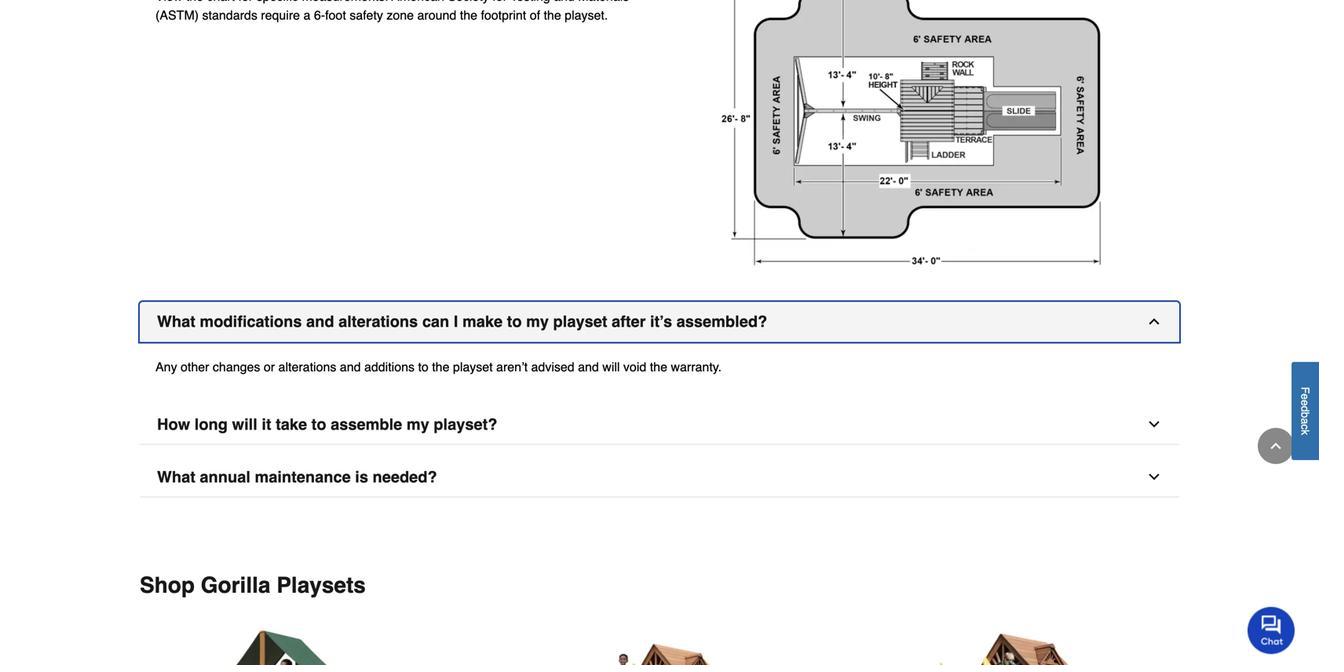 Task type: locate. For each thing, give the bounding box(es) containing it.
2 what from the top
[[157, 468, 196, 486]]

1 horizontal spatial my
[[526, 313, 549, 331]]

my inside button
[[407, 415, 429, 433]]

0 horizontal spatial my
[[407, 415, 429, 433]]

0 vertical spatial a
[[304, 8, 311, 22]]

1 vertical spatial alterations
[[279, 360, 336, 374]]

0 vertical spatial playset
[[553, 313, 608, 331]]

will left it
[[232, 415, 257, 433]]

the down society
[[460, 8, 478, 22]]

0 vertical spatial what
[[157, 313, 196, 331]]

view the chart for specific measurements. american society for testing and materials (astm) standards require a 6-foot safety zone around the footprint of the playset.
[[156, 0, 629, 22]]

alterations right or
[[279, 360, 336, 374]]

0 vertical spatial my
[[526, 313, 549, 331]]

e up b
[[1300, 400, 1312, 406]]

chevron down image for how long will it take to assemble my playset?
[[1147, 417, 1163, 432]]

modifications
[[200, 313, 302, 331]]

other
[[181, 360, 209, 374]]

aren't
[[497, 360, 528, 374]]

what for what annual maintenance is needed?
[[157, 468, 196, 486]]

to right take
[[312, 415, 326, 433]]

1 horizontal spatial alterations
[[339, 313, 418, 331]]

what
[[157, 313, 196, 331], [157, 468, 196, 486]]

1 chevron down image from the top
[[1147, 417, 1163, 432]]

changes
[[213, 360, 260, 374]]

playset left after
[[553, 313, 608, 331]]

to right the additions at the left
[[418, 360, 429, 374]]

1 horizontal spatial playset
[[553, 313, 608, 331]]

materials
[[578, 0, 629, 4]]

will left the "void"
[[603, 360, 620, 374]]

society
[[448, 0, 489, 4]]

1 vertical spatial my
[[407, 415, 429, 433]]

to for additions
[[418, 360, 429, 374]]

to right make
[[507, 313, 522, 331]]

alterations
[[339, 313, 418, 331], [279, 360, 336, 374]]

it
[[262, 415, 271, 433]]

1 vertical spatial a
[[1300, 418, 1312, 425]]

0 horizontal spatial will
[[232, 415, 257, 433]]

e up d at the bottom right of the page
[[1300, 394, 1312, 400]]

what left annual at the bottom
[[157, 468, 196, 486]]

american
[[392, 0, 445, 4]]

the
[[186, 0, 204, 4], [460, 8, 478, 22], [544, 8, 561, 22], [432, 360, 450, 374], [650, 360, 668, 374]]

what up any
[[157, 313, 196, 331]]

1 vertical spatial to
[[418, 360, 429, 374]]

1 horizontal spatial a
[[1300, 418, 1312, 425]]

a left 6-
[[304, 8, 311, 22]]

alterations up the additions at the left
[[339, 313, 418, 331]]

foot
[[325, 8, 346, 22]]

playset left the aren't
[[453, 360, 493, 374]]

a up k
[[1300, 418, 1312, 425]]

warranty.
[[671, 360, 722, 374]]

to inside button
[[507, 313, 522, 331]]

can
[[422, 313, 450, 331]]

of
[[530, 8, 540, 22]]

what inside what modifications and alterations can i make to my playset after it's assembled? button
[[157, 313, 196, 331]]

annual
[[200, 468, 251, 486]]

and left the additions at the left
[[340, 360, 361, 374]]

playset.
[[565, 8, 608, 22]]

1 vertical spatial will
[[232, 415, 257, 433]]

2 horizontal spatial to
[[507, 313, 522, 331]]

chevron down image inside how long will it take to assemble my playset? button
[[1147, 417, 1163, 432]]

playset?
[[434, 415, 498, 433]]

i
[[454, 313, 458, 331]]

0 horizontal spatial playset
[[453, 360, 493, 374]]

(astm)
[[156, 8, 199, 22]]

advised
[[531, 360, 575, 374]]

to inside button
[[312, 415, 326, 433]]

1 vertical spatial chevron down image
[[1147, 469, 1163, 485]]

chevron up image
[[1269, 438, 1284, 454]]

measurements.
[[302, 0, 389, 4]]

children playing on the gorilla playsets captain's fort 2. image
[[496, 623, 824, 665]]

1 e from the top
[[1300, 394, 1312, 400]]

chevron up image
[[1147, 314, 1163, 329]]

1 horizontal spatial will
[[603, 360, 620, 374]]

my left playset?
[[407, 415, 429, 433]]

2 vertical spatial to
[[312, 415, 326, 433]]

and up playset.
[[554, 0, 575, 4]]

0 vertical spatial to
[[507, 313, 522, 331]]

0 vertical spatial chevron down image
[[1147, 417, 1163, 432]]

0 vertical spatial will
[[603, 360, 620, 374]]

will
[[603, 360, 620, 374], [232, 415, 257, 433]]

for up standards
[[238, 0, 253, 4]]

additions
[[364, 360, 415, 374]]

make
[[463, 313, 503, 331]]

chart
[[207, 0, 235, 4]]

2 chevron down image from the top
[[1147, 469, 1163, 485]]

maintenance
[[255, 468, 351, 486]]

a
[[304, 8, 311, 22], [1300, 418, 1312, 425]]

the up the (astm) at left top
[[186, 0, 204, 4]]

needed?
[[373, 468, 437, 486]]

1 horizontal spatial to
[[418, 360, 429, 374]]

0 horizontal spatial to
[[312, 415, 326, 433]]

what modifications and alterations can i make to my playset after it's assembled? button
[[140, 302, 1180, 342]]

and right advised at the left bottom of the page
[[578, 360, 599, 374]]

what inside what annual maintenance is needed? button
[[157, 468, 196, 486]]

and
[[554, 0, 575, 4], [306, 313, 334, 331], [340, 360, 361, 374], [578, 360, 599, 374]]

my up advised at the left bottom of the page
[[526, 313, 549, 331]]

and inside view the chart for specific measurements. american society for testing and materials (astm) standards require a 6-foot safety zone around the footprint of the playset.
[[554, 0, 575, 4]]

an image showing the required space for a playset installation. image
[[660, 0, 1164, 271]]

and right modifications at the left top of the page
[[306, 313, 334, 331]]

0 vertical spatial alterations
[[339, 313, 418, 331]]

0 horizontal spatial for
[[238, 0, 253, 4]]

2 e from the top
[[1300, 400, 1312, 406]]

what annual maintenance is needed?
[[157, 468, 437, 486]]

chevron down image for what annual maintenance is needed?
[[1147, 469, 1163, 485]]

my
[[526, 313, 549, 331], [407, 415, 429, 433]]

1 vertical spatial playset
[[453, 360, 493, 374]]

to
[[507, 313, 522, 331], [418, 360, 429, 374], [312, 415, 326, 433]]

playset
[[553, 313, 608, 331], [453, 360, 493, 374]]

playset inside button
[[553, 313, 608, 331]]

1 horizontal spatial for
[[493, 0, 507, 4]]

0 horizontal spatial a
[[304, 8, 311, 22]]

require
[[261, 8, 300, 22]]

1 what from the top
[[157, 313, 196, 331]]

chat invite button image
[[1248, 607, 1296, 654]]

0 horizontal spatial alterations
[[279, 360, 336, 374]]

any other changes or alterations and additions to the playset aren't advised and will void the warranty.
[[156, 360, 722, 374]]

for
[[238, 0, 253, 4], [493, 0, 507, 4]]

how
[[157, 415, 190, 433]]

children playing on the gorilla playsets high point 2. image
[[143, 623, 471, 665]]

e
[[1300, 394, 1312, 400], [1300, 400, 1312, 406]]

for up footprint
[[493, 0, 507, 4]]

take
[[276, 415, 307, 433]]

d
[[1300, 406, 1312, 412]]

chevron down image inside what annual maintenance is needed? button
[[1147, 469, 1163, 485]]

footprint
[[481, 8, 527, 22]]

long
[[195, 415, 228, 433]]

gorilla
[[201, 573, 271, 598]]

a inside view the chart for specific measurements. american society for testing and materials (astm) standards require a 6-foot safety zone around the footprint of the playset.
[[304, 8, 311, 22]]

1 vertical spatial what
[[157, 468, 196, 486]]

c
[[1300, 425, 1312, 430]]

what for what modifications and alterations can i make to my playset after it's assembled?
[[157, 313, 196, 331]]

chevron down image
[[1147, 417, 1163, 432], [1147, 469, 1163, 485]]

around
[[418, 8, 457, 22]]

view
[[156, 0, 183, 4]]



Task type: describe. For each thing, give the bounding box(es) containing it.
alterations inside what modifications and alterations can i make to my playset after it's assembled? button
[[339, 313, 418, 331]]

assemble
[[331, 415, 402, 433]]

standards
[[202, 8, 258, 22]]

f e e d b a c k button
[[1292, 362, 1320, 460]]

zone
[[387, 8, 414, 22]]

what annual maintenance is needed? button
[[140, 457, 1180, 498]]

it's
[[650, 313, 673, 331]]

what modifications and alterations can i make to my playset after it's assembled?
[[157, 313, 768, 331]]

playset for my
[[553, 313, 608, 331]]

my inside button
[[526, 313, 549, 331]]

1 for from the left
[[238, 0, 253, 4]]

playset for the
[[453, 360, 493, 374]]

f e e d b a c k
[[1300, 387, 1312, 436]]

shop
[[140, 573, 195, 598]]

the right of
[[544, 8, 561, 22]]

6-
[[314, 8, 325, 22]]

scroll to top element
[[1258, 428, 1295, 464]]

testing
[[511, 0, 550, 4]]

playsets
[[277, 573, 366, 598]]

after
[[612, 313, 646, 331]]

any
[[156, 360, 177, 374]]

and inside button
[[306, 313, 334, 331]]

specific
[[257, 0, 299, 4]]

how long will it take to assemble my playset? button
[[140, 405, 1180, 445]]

safety
[[350, 8, 383, 22]]

children playing on the gorilla playsets captain's fort deluxe. image
[[849, 623, 1177, 665]]

the right the "void"
[[650, 360, 668, 374]]

to for make
[[507, 313, 522, 331]]

how long will it take to assemble my playset?
[[157, 415, 498, 433]]

the down can
[[432, 360, 450, 374]]

is
[[355, 468, 368, 486]]

k
[[1300, 430, 1312, 436]]

will inside button
[[232, 415, 257, 433]]

assembled?
[[677, 313, 768, 331]]

2 for from the left
[[493, 0, 507, 4]]

shop gorilla playsets
[[140, 573, 366, 598]]

void
[[624, 360, 647, 374]]

or
[[264, 360, 275, 374]]

a inside button
[[1300, 418, 1312, 425]]

f
[[1300, 387, 1312, 394]]

b
[[1300, 412, 1312, 418]]



Task type: vqa. For each thing, say whether or not it's contained in the screenshot.
third "Ready" from the right
no



